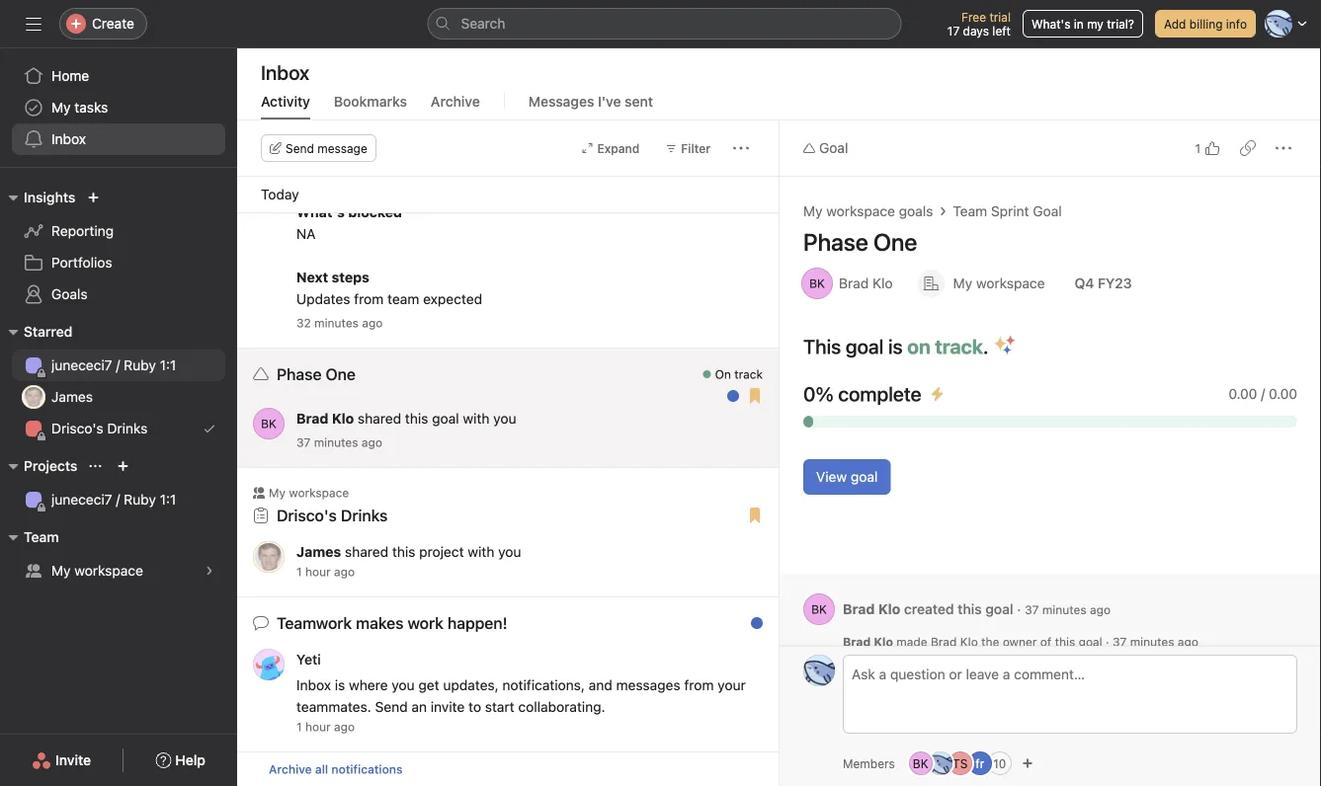 Task type: locate. For each thing, give the bounding box(es) containing it.
starred element
[[0, 314, 237, 449]]

hour down teammates.
[[305, 720, 331, 734]]

2 horizontal spatial my workspace
[[953, 275, 1045, 292]]

0 horizontal spatial james
[[51, 389, 93, 405]]

2 0.00 from the left
[[1269, 386, 1298, 402]]

on
[[907, 335, 931, 358]]

/ for junececi7 / ruby 1:1 link in starred element
[[116, 357, 120, 374]]

junececi7 / ruby 1:1 link down new project or portfolio image
[[12, 484, 225, 516]]

1:1 up teams element
[[160, 492, 176, 508]]

brad klo link left made
[[843, 635, 893, 649]]

2 vertical spatial /
[[116, 492, 120, 508]]

0 horizontal spatial 0.00
[[1229, 386, 1257, 402]]

what's up na
[[296, 204, 345, 220]]

ja down starred dropdown button
[[27, 390, 40, 404]]

hide sidebar image
[[26, 16, 42, 32]]

you inside yeti inbox is where you get updates, notifications, and messages from your teammates. send an invite to start collaborating. 1 hour ago
[[392, 677, 415, 694]]

0 vertical spatial send
[[286, 141, 314, 155]]

1 horizontal spatial james
[[296, 544, 341, 560]]

my workspace
[[953, 275, 1045, 292], [269, 486, 349, 500], [51, 563, 143, 579]]

1 vertical spatial shared
[[345, 544, 389, 560]]

goal up my workspace goals
[[819, 140, 848, 156]]

1 horizontal spatial archive
[[431, 93, 480, 110]]

0 vertical spatial with
[[463, 411, 490, 427]]

more actions image
[[733, 140, 749, 156]]

1 junececi7 / ruby 1:1 from the top
[[51, 357, 176, 374]]

1 vertical spatial junececi7 / ruby 1:1
[[51, 492, 176, 508]]

2 archive notification image from the top
[[741, 491, 757, 507]]

my left "tasks" in the top of the page
[[51, 99, 71, 116]]

archive for archive
[[431, 93, 480, 110]]

james inside starred element
[[51, 389, 93, 405]]

ra left ts
[[933, 757, 948, 771]]

junececi7 / ruby 1:1 inside projects "element"
[[51, 492, 176, 508]]

1 vertical spatial ja
[[262, 550, 275, 564]]

junececi7 / ruby 1:1 down new project or portfolio image
[[51, 492, 176, 508]]

1 vertical spatial with
[[468, 544, 495, 560]]

trial?
[[1107, 17, 1134, 31]]

my workspace link
[[12, 555, 225, 587]]

brad right made
[[931, 635, 957, 649]]

phase one link
[[803, 228, 917, 256]]

1 horizontal spatial bk button
[[803, 594, 835, 626]]

klo left created
[[878, 601, 900, 617]]

·
[[1017, 601, 1021, 617], [1106, 635, 1109, 649]]

1 horizontal spatial is
[[888, 335, 903, 358]]

1 ruby from the top
[[124, 357, 156, 374]]

james for james
[[51, 389, 93, 405]]

is up teammates.
[[335, 677, 345, 694]]

klo down one
[[873, 275, 893, 292]]

0 vertical spatial bk button
[[253, 408, 285, 440]]

0 horizontal spatial goal
[[819, 140, 848, 156]]

bookmarks
[[334, 93, 407, 110]]

archive all notifications button
[[237, 753, 779, 787]]

brad down phase one
[[296, 411, 329, 427]]

1 horizontal spatial track
[[935, 335, 983, 358]]

1 down james link
[[296, 565, 302, 579]]

na
[[296, 226, 316, 242]]

0 vertical spatial track
[[935, 335, 983, 358]]

archive down search
[[431, 93, 480, 110]]

1 vertical spatial from
[[684, 677, 714, 694]]

0 vertical spatial 1:1
[[160, 357, 176, 374]]

with inside james shared this project with you 1 hour ago
[[468, 544, 495, 560]]

brad for brad klo
[[839, 275, 869, 292]]

/ inside projects "element"
[[116, 492, 120, 508]]

1 horizontal spatial 37
[[1025, 603, 1039, 617]]

expand button
[[573, 134, 649, 162]]

klo inside "brad klo shared this goal with you 37 minutes ago"
[[332, 411, 354, 427]]

team left the sprint
[[953, 203, 987, 219]]

junececi7 down starred
[[51, 357, 112, 374]]

0 vertical spatial is
[[888, 335, 903, 358]]

message
[[317, 141, 367, 155]]

what's inside what's in my trial? button
[[1032, 17, 1071, 31]]

0 vertical spatial junececi7 / ruby 1:1 link
[[12, 350, 225, 381]]

0 vertical spatial archive
[[431, 93, 480, 110]]

where
[[349, 677, 388, 694]]

1 vertical spatial team
[[24, 529, 59, 546]]

1 horizontal spatial ja
[[262, 550, 275, 564]]

1:1 up drisco's drinks link
[[160, 357, 176, 374]]

0 vertical spatial 1
[[1195, 141, 1201, 155]]

my workspace for my workspace dropdown button
[[953, 275, 1045, 292]]

messages i've sent link
[[528, 93, 653, 120]]

ja
[[27, 390, 40, 404], [262, 550, 275, 564]]

0 horizontal spatial 37
[[296, 436, 311, 450]]

2 vertical spatial archive notification image
[[741, 621, 757, 636]]

new image
[[87, 192, 99, 204]]

hour down james link
[[305, 565, 331, 579]]

yeti inbox is where you get updates, notifications, and messages from your teammates. send an invite to start collaborating. 1 hour ago
[[296, 652, 750, 734]]

teams element
[[0, 520, 237, 591]]

1 vertical spatial ruby
[[124, 492, 156, 508]]

you inside james shared this project with you 1 hour ago
[[498, 544, 521, 560]]

is left on
[[888, 335, 903, 358]]

my inside global element
[[51, 99, 71, 116]]

archive link
[[431, 93, 480, 120]]

free
[[962, 10, 986, 24]]

1 vertical spatial goal
[[1033, 203, 1062, 219]]

steps
[[332, 269, 370, 286]]

junececi7 / ruby 1:1 link inside projects "element"
[[12, 484, 225, 516]]

archive notification image
[[741, 372, 757, 387], [741, 491, 757, 507], [741, 621, 757, 636]]

0 vertical spatial 37
[[296, 436, 311, 450]]

add member image
[[1022, 758, 1033, 770]]

notifications
[[331, 763, 403, 777]]

shared inside james shared this project with you 1 hour ago
[[345, 544, 389, 560]]

workspace up .
[[976, 275, 1045, 292]]

team for team sprint goal
[[953, 203, 987, 219]]

archive
[[431, 93, 480, 110], [269, 763, 312, 777]]

brad klo created this goal · 37 minutes ago
[[843, 601, 1111, 617]]

0 vertical spatial team
[[953, 203, 987, 219]]

archive notification image for my workspace
[[741, 491, 757, 507]]

bk button up ra button
[[803, 594, 835, 626]]

0 vertical spatial brad klo link
[[296, 411, 354, 427]]

shared inside "brad klo shared this goal with you 37 minutes ago"
[[358, 411, 401, 427]]

0 horizontal spatial send
[[286, 141, 314, 155]]

klo left the
[[960, 635, 978, 649]]

· up owner
[[1017, 601, 1021, 617]]

james down drisco's drinks
[[296, 544, 341, 560]]

james
[[51, 389, 93, 405], [296, 544, 341, 560]]

1 vertical spatial junececi7
[[51, 492, 112, 508]]

2 hour from the top
[[305, 720, 331, 734]]

send left message
[[286, 141, 314, 155]]

starred
[[24, 324, 73, 340]]

what's left in
[[1032, 17, 1071, 31]]

ago inside yeti inbox is where you get updates, notifications, and messages from your teammates. send an invite to start collaborating. 1 hour ago
[[334, 720, 355, 734]]

reporting link
[[12, 215, 225, 247]]

brad down phase one link
[[839, 275, 869, 292]]

track
[[935, 335, 983, 358], [734, 368, 763, 381]]

0 horizontal spatial from
[[354, 291, 384, 307]]

ruby
[[124, 357, 156, 374], [124, 492, 156, 508]]

0 horizontal spatial bk button
[[253, 408, 285, 440]]

0 horizontal spatial is
[[335, 677, 345, 694]]

1 junececi7 / ruby 1:1 link from the top
[[12, 350, 225, 381]]

ago inside "brad klo shared this goal with you 37 minutes ago"
[[362, 436, 382, 450]]

james for james shared this project with you 1 hour ago
[[296, 544, 341, 560]]

of
[[1040, 635, 1052, 649]]

hour inside yeti inbox is where you get updates, notifications, and messages from your teammates. send an invite to start collaborating. 1 hour ago
[[305, 720, 331, 734]]

3 archive notification image from the top
[[741, 621, 757, 636]]

0 vertical spatial ra
[[811, 664, 827, 678]]

team inside phase one dialog
[[953, 203, 987, 219]]

drisco's drinks link
[[12, 413, 225, 445]]

archive inside 'button'
[[269, 763, 312, 777]]

billing
[[1190, 17, 1223, 31]]

1 down teammates.
[[296, 720, 302, 734]]

2 vertical spatial you
[[392, 677, 415, 694]]

my workspace up .
[[953, 275, 1045, 292]]

brad inside "brad klo shared this goal with you 37 minutes ago"
[[296, 411, 329, 427]]

in
[[1074, 17, 1084, 31]]

is inside phase one dialog
[[888, 335, 903, 358]]

0 vertical spatial junececi7 / ruby 1:1
[[51, 357, 176, 374]]

hour
[[305, 565, 331, 579], [305, 720, 331, 734]]

archive for archive all notifications
[[269, 763, 312, 777]]

ja button
[[253, 542, 285, 573]]

inbox down yeti
[[296, 677, 331, 694]]

junececi7 down the show options, current sort, top image
[[51, 492, 112, 508]]

1 vertical spatial my workspace
[[269, 486, 349, 500]]

teammates.
[[296, 699, 371, 715]]

created
[[904, 601, 954, 617]]

0 vertical spatial hour
[[305, 565, 331, 579]]

is inside yeti inbox is where you get updates, notifications, and messages from your teammates. send an invite to start collaborating. 1 hour ago
[[335, 677, 345, 694]]

1 vertical spatial is
[[335, 677, 345, 694]]

goal inside button
[[851, 469, 878, 485]]

ago inside james shared this project with you 1 hour ago
[[334, 565, 355, 579]]

2 ruby from the top
[[124, 492, 156, 508]]

archive notification image for teamwork makes work happen!
[[741, 621, 757, 636]]

ja left james link
[[262, 550, 275, 564]]

junececi7 / ruby 1:1 link inside starred element
[[12, 350, 225, 381]]

brad left created
[[843, 601, 875, 617]]

my workspace goals
[[803, 203, 933, 219]]

inbox link
[[12, 124, 225, 155]]

from inside 'next steps updates from team expected'
[[354, 291, 384, 307]]

brad klo
[[839, 275, 893, 292]]

view goal
[[816, 469, 878, 485]]

all
[[315, 763, 328, 777]]

1 hour from the top
[[305, 565, 331, 579]]

0 vertical spatial james
[[51, 389, 93, 405]]

from left your
[[684, 677, 714, 694]]

1 vertical spatial archive notification image
[[741, 491, 757, 507]]

klo for brad klo made brad klo the owner of this goal · 37 minutes ago
[[874, 635, 893, 649]]

ago inside brad klo created this goal · 37 minutes ago
[[1090, 603, 1111, 617]]

ruby up drinks
[[124, 357, 156, 374]]

1 vertical spatial junececi7 / ruby 1:1 link
[[12, 484, 225, 516]]

start
[[485, 699, 515, 715]]

sent
[[625, 93, 653, 110]]

.
[[983, 335, 989, 358]]

q4 fy23 button
[[1062, 266, 1145, 301]]

send left 'an'
[[375, 699, 408, 715]]

workspace down projects "element"
[[74, 563, 143, 579]]

my inside dropdown button
[[953, 275, 973, 292]]

bk button inside phase one dialog
[[803, 594, 835, 626]]

junececi7 / ruby 1:1 up drisco's drinks link
[[51, 357, 176, 374]]

drisco's
[[51, 421, 103, 437]]

junececi7 / ruby 1:1 link up drisco's drinks link
[[12, 350, 225, 381]]

team inside dropdown button
[[24, 529, 59, 546]]

2 vertical spatial 1
[[296, 720, 302, 734]]

this inside james shared this project with you 1 hour ago
[[392, 544, 415, 560]]

1 junececi7 from the top
[[51, 357, 112, 374]]

2 horizontal spatial 37
[[1113, 635, 1127, 649]]

my workspace inside dropdown button
[[953, 275, 1045, 292]]

show options, current sort, top image
[[89, 461, 101, 472]]

expand
[[597, 141, 640, 155]]

my workspace for "my workspace" link
[[51, 563, 143, 579]]

0 horizontal spatial archive
[[269, 763, 312, 777]]

james up drisco's
[[51, 389, 93, 405]]

portfolios
[[51, 254, 112, 271]]

/
[[116, 357, 120, 374], [1261, 386, 1265, 402], [116, 492, 120, 508]]

0 vertical spatial you
[[493, 411, 516, 427]]

2 vertical spatial 37
[[1113, 635, 1127, 649]]

goal
[[819, 140, 848, 156], [1033, 203, 1062, 219]]

my down team sprint goal link
[[953, 275, 973, 292]]

left
[[993, 24, 1011, 38]]

from down steps
[[354, 291, 384, 307]]

my for my workspace dropdown button
[[953, 275, 973, 292]]

0.00
[[1229, 386, 1257, 402], [1269, 386, 1298, 402]]

1 horizontal spatial send
[[375, 699, 408, 715]]

goal right the sprint
[[1033, 203, 1062, 219]]

1 vertical spatial ra
[[933, 757, 948, 771]]

my down team dropdown button
[[51, 563, 71, 579]]

0 horizontal spatial ja
[[27, 390, 40, 404]]

archive left all
[[269, 763, 312, 777]]

1 horizontal spatial from
[[684, 677, 714, 694]]

1 archive notification image from the top
[[741, 372, 757, 387]]

goal inside "brad klo shared this goal with you 37 minutes ago"
[[432, 411, 459, 427]]

brad for brad klo shared this goal with you 37 minutes ago
[[296, 411, 329, 427]]

2 junececi7 / ruby 1:1 from the top
[[51, 492, 176, 508]]

brad klo link up made
[[843, 601, 900, 617]]

my workspace goals link
[[803, 201, 933, 222]]

inbox down my tasks
[[51, 131, 86, 147]]

my for "my workspace" link
[[51, 563, 71, 579]]

0 horizontal spatial ra
[[811, 664, 827, 678]]

1 horizontal spatial ra
[[933, 757, 948, 771]]

next
[[296, 269, 328, 286]]

ra
[[811, 664, 827, 678], [933, 757, 948, 771]]

0 horizontal spatial what's
[[296, 204, 345, 220]]

1 horizontal spatial goal
[[1033, 203, 1062, 219]]

james inside james shared this project with you 1 hour ago
[[296, 544, 341, 560]]

0 vertical spatial my workspace
[[953, 275, 1045, 292]]

1 vertical spatial track
[[734, 368, 763, 381]]

37 right the of
[[1113, 635, 1127, 649]]

search button
[[427, 8, 902, 40]]

on track
[[715, 368, 763, 381]]

bookmarks link
[[334, 93, 407, 120]]

my workspace down team dropdown button
[[51, 563, 143, 579]]

add billing info button
[[1155, 10, 1256, 38]]

send inside button
[[286, 141, 314, 155]]

0 vertical spatial what's
[[1032, 17, 1071, 31]]

my workspace up drisco's drinks
[[269, 486, 349, 500]]

junececi7 / ruby 1:1
[[51, 357, 176, 374], [51, 492, 176, 508]]

2 junececi7 / ruby 1:1 link from the top
[[12, 484, 225, 516]]

invite
[[55, 753, 91, 769]]

2 vertical spatial brad klo link
[[843, 635, 893, 649]]

bk button for shared
[[253, 408, 285, 440]]

goal
[[846, 335, 884, 358], [432, 411, 459, 427], [851, 469, 878, 485], [986, 601, 1013, 617], [1079, 635, 1103, 649]]

0 vertical spatial goal
[[819, 140, 848, 156]]

bk button down phase one
[[253, 408, 285, 440]]

klo left made
[[874, 635, 893, 649]]

2 vertical spatial inbox
[[296, 677, 331, 694]]

1 vertical spatial brad klo link
[[843, 601, 900, 617]]

1 1:1 from the top
[[160, 357, 176, 374]]

inbox inside yeti inbox is where you get updates, notifications, and messages from your teammates. send an invite to start collaborating. 1 hour ago
[[296, 677, 331, 694]]

0 vertical spatial archive notification image
[[741, 372, 757, 387]]

1 vertical spatial send
[[375, 699, 408, 715]]

1:1
[[160, 357, 176, 374], [160, 492, 176, 508]]

2 junececi7 from the top
[[51, 492, 112, 508]]

/ inside starred element
[[116, 357, 120, 374]]

brad klo link down phase one
[[296, 411, 354, 427]]

1 horizontal spatial my workspace
[[269, 486, 349, 500]]

1 horizontal spatial ·
[[1106, 635, 1109, 649]]

0 horizontal spatial team
[[24, 529, 59, 546]]

0 vertical spatial /
[[116, 357, 120, 374]]

2 1:1 from the top
[[160, 492, 176, 508]]

0 vertical spatial ja
[[27, 390, 40, 404]]

ruby down new project or portfolio image
[[124, 492, 156, 508]]

more actions image
[[1276, 140, 1292, 156]]

· right the of
[[1106, 635, 1109, 649]]

0 vertical spatial ruby
[[124, 357, 156, 374]]

1 vertical spatial bk button
[[803, 594, 835, 626]]

1 vertical spatial 1
[[296, 565, 302, 579]]

search list box
[[427, 8, 902, 40]]

brad klo link for made
[[843, 635, 893, 649]]

1 horizontal spatial team
[[953, 203, 987, 219]]

37 up brad klo made brad klo the owner of this goal · 37 minutes ago
[[1025, 603, 1039, 617]]

1 horizontal spatial 0.00
[[1269, 386, 1298, 402]]

my up phase
[[803, 203, 823, 219]]

invite
[[431, 699, 465, 715]]

0 vertical spatial from
[[354, 291, 384, 307]]

1 vertical spatial archive
[[269, 763, 312, 777]]

1 vertical spatial what's
[[296, 204, 345, 220]]

yeti
[[296, 652, 321, 668]]

0 horizontal spatial ·
[[1017, 601, 1021, 617]]

2 vertical spatial my workspace
[[51, 563, 143, 579]]

klo down phase one
[[332, 411, 354, 427]]

37
[[296, 436, 311, 450], [1025, 603, 1039, 617], [1113, 635, 1127, 649]]

phase one
[[803, 228, 917, 256]]

my inside teams element
[[51, 563, 71, 579]]

ra right your
[[811, 664, 827, 678]]

1 vertical spatial /
[[1261, 386, 1265, 402]]

0 vertical spatial junececi7
[[51, 357, 112, 374]]

/ inside phase one dialog
[[1261, 386, 1265, 402]]

brad
[[839, 275, 869, 292], [296, 411, 329, 427], [843, 601, 875, 617], [843, 635, 871, 649], [931, 635, 957, 649]]

owner
[[1003, 635, 1037, 649]]

0 horizontal spatial my workspace
[[51, 563, 143, 579]]

goals
[[51, 286, 88, 302]]

workspace inside dropdown button
[[976, 275, 1045, 292]]

1 vertical spatial 37
[[1025, 603, 1039, 617]]

37 down phase one
[[296, 436, 311, 450]]

0 vertical spatial ·
[[1017, 601, 1021, 617]]

1 left the copy goal link icon
[[1195, 141, 1201, 155]]

1 vertical spatial james
[[296, 544, 341, 560]]

see details, my workspace image
[[204, 565, 215, 577]]

shared
[[358, 411, 401, 427], [345, 544, 389, 560]]

workspace
[[827, 203, 895, 219], [976, 275, 1045, 292], [289, 486, 349, 500], [74, 563, 143, 579]]

ago
[[362, 316, 383, 330], [362, 436, 382, 450], [334, 565, 355, 579], [1090, 603, 1111, 617], [1178, 635, 1199, 649], [334, 720, 355, 734]]

view
[[816, 469, 847, 485]]

my workspace inside teams element
[[51, 563, 143, 579]]

brad left made
[[843, 635, 871, 649]]

1 vertical spatial ·
[[1106, 635, 1109, 649]]

1 vertical spatial hour
[[305, 720, 331, 734]]

one
[[874, 228, 917, 256]]

messages
[[616, 677, 681, 694]]

0 vertical spatial shared
[[358, 411, 401, 427]]

team down projects dropdown button
[[24, 529, 59, 546]]

inbox up activity
[[261, 60, 309, 84]]

1
[[1195, 141, 1201, 155], [296, 565, 302, 579], [296, 720, 302, 734]]

1 inside button
[[1195, 141, 1201, 155]]

1 vertical spatial you
[[498, 544, 521, 560]]

phase one dialog
[[780, 121, 1321, 787]]

1 vertical spatial 1:1
[[160, 492, 176, 508]]

what's inside what's blocked na
[[296, 204, 345, 220]]

1 horizontal spatial what's
[[1032, 17, 1071, 31]]

1 vertical spatial inbox
[[51, 131, 86, 147]]



Task type: describe. For each thing, give the bounding box(es) containing it.
search
[[461, 15, 505, 32]]

your
[[718, 677, 746, 694]]

trial
[[990, 10, 1011, 24]]

add billing info
[[1164, 17, 1247, 31]]

is for where
[[335, 677, 345, 694]]

minutes inside brad klo created this goal · 37 minutes ago
[[1042, 603, 1087, 617]]

1 0.00 from the left
[[1229, 386, 1257, 402]]

brad klo link for shared this goal with you
[[296, 411, 354, 427]]

junececi7 inside projects "element"
[[51, 492, 112, 508]]

insights element
[[0, 180, 237, 314]]

fr
[[976, 757, 985, 771]]

workspace up phase one link
[[827, 203, 895, 219]]

1 button
[[1189, 134, 1226, 162]]

add
[[1164, 17, 1186, 31]]

brad for brad klo created this goal · 37 minutes ago
[[843, 601, 875, 617]]

is for on
[[888, 335, 903, 358]]

today
[[261, 186, 299, 203]]

klo for brad klo
[[873, 275, 893, 292]]

view goal button
[[803, 460, 891, 495]]

on
[[715, 368, 731, 381]]

archive all notifications
[[269, 763, 403, 777]]

0 horizontal spatial track
[[734, 368, 763, 381]]

workspace inside teams element
[[74, 563, 143, 579]]

team sprint goal
[[953, 203, 1062, 219]]

copy goal link image
[[1240, 140, 1256, 156]]

what's in my trial? button
[[1023, 10, 1143, 38]]

team sprint goal link
[[953, 201, 1062, 222]]

starred button
[[0, 320, 73, 344]]

my tasks link
[[12, 92, 225, 124]]

project
[[419, 544, 464, 560]]

1 inside yeti inbox is where you get updates, notifications, and messages from your teammates. send an invite to start collaborating. 1 hour ago
[[296, 720, 302, 734]]

ja inside ja button
[[262, 550, 275, 564]]

reporting
[[51, 223, 114, 239]]

klo for brad klo shared this goal with you 37 minutes ago
[[332, 411, 354, 427]]

send inside yeti inbox is where you get updates, notifications, and messages from your teammates. send an invite to start collaborating. 1 hour ago
[[375, 699, 408, 715]]

ra button
[[803, 655, 835, 687]]

send message
[[286, 141, 367, 155]]

32
[[296, 316, 311, 330]]

insights button
[[0, 186, 75, 210]]

get
[[418, 677, 439, 694]]

ja inside starred element
[[27, 390, 40, 404]]

hour inside james shared this project with you 1 hour ago
[[305, 565, 331, 579]]

from inside yeti inbox is where you get updates, notifications, and messages from your teammates. send an invite to start collaborating. 1 hour ago
[[684, 677, 714, 694]]

james link
[[296, 544, 341, 560]]

0% complete
[[803, 382, 922, 406]]

with inside "brad klo shared this goal with you 37 minutes ago"
[[463, 411, 490, 427]]

minutes inside "brad klo shared this goal with you 37 minutes ago"
[[314, 436, 358, 450]]

new project or portfolio image
[[117, 461, 129, 472]]

my up drisco's drinks
[[269, 486, 286, 500]]

q4 fy23
[[1075, 275, 1132, 292]]

ra inside button
[[811, 664, 827, 678]]

0 vertical spatial inbox
[[261, 60, 309, 84]]

klo for brad klo created this goal · 37 minutes ago
[[878, 601, 900, 617]]

/ for junececi7 / ruby 1:1 link inside projects "element"
[[116, 492, 120, 508]]

what's for what's blocked na
[[296, 204, 345, 220]]

10
[[993, 757, 1006, 771]]

insights
[[24, 189, 75, 206]]

track inside phase one dialog
[[935, 335, 983, 358]]

this
[[803, 335, 841, 358]]

junececi7 inside starred element
[[51, 357, 112, 374]]

0.00 / 0.00
[[1229, 386, 1298, 402]]

what's for what's in my trial?
[[1032, 17, 1071, 31]]

teamwork makes work happen!
[[277, 614, 508, 633]]

team
[[387, 291, 419, 307]]

37 inside brad klo created this goal · 37 minutes ago
[[1025, 603, 1039, 617]]

q4
[[1075, 275, 1094, 292]]

home
[[51, 68, 89, 84]]

this inside "brad klo shared this goal with you 37 minutes ago"
[[405, 411, 428, 427]]

remove from bookmarks image
[[710, 372, 725, 387]]

help
[[175, 753, 205, 769]]

1 inside james shared this project with you 1 hour ago
[[296, 565, 302, 579]]

ruby inside starred element
[[124, 357, 156, 374]]

filter button
[[657, 134, 719, 162]]

made
[[897, 635, 928, 649]]

32 minutes ago
[[296, 316, 383, 330]]

drisco's drinks
[[277, 506, 388, 525]]

help button
[[143, 743, 218, 779]]

days
[[963, 24, 989, 38]]

you inside "brad klo shared this goal with you 37 minutes ago"
[[493, 411, 516, 427]]

my for my tasks link
[[51, 99, 71, 116]]

17
[[948, 24, 960, 38]]

what's in my trial?
[[1032, 17, 1134, 31]]

my
[[1087, 17, 1104, 31]]

tasks
[[74, 99, 108, 116]]

free trial 17 days left
[[948, 10, 1011, 38]]

an
[[412, 699, 427, 715]]

projects element
[[0, 449, 237, 520]]

junececi7 / ruby 1:1 inside starred element
[[51, 357, 176, 374]]

portfolios link
[[12, 247, 225, 279]]

bk button for created
[[803, 594, 835, 626]]

global element
[[0, 48, 237, 167]]

collaborating.
[[518, 699, 605, 715]]

to
[[468, 699, 481, 715]]

messages i've sent
[[528, 93, 653, 110]]

1:1 inside starred element
[[160, 357, 176, 374]]

ruby inside projects "element"
[[124, 492, 156, 508]]

37 inside "brad klo shared this goal with you 37 minutes ago"
[[296, 436, 311, 450]]

inbox inside inbox link
[[51, 131, 86, 147]]

members
[[843, 757, 895, 771]]

next steps updates from team expected
[[296, 269, 482, 307]]

and
[[589, 677, 612, 694]]

send message button
[[261, 134, 376, 162]]

my workspace button
[[909, 266, 1054, 301]]

notifications,
[[502, 677, 585, 694]]

phase one
[[277, 365, 356, 384]]

this goal is on track .
[[803, 335, 989, 358]]

brad for brad klo made brad klo the owner of this goal · 37 minutes ago
[[843, 635, 871, 649]]

work happen!
[[408, 614, 508, 633]]

team button
[[0, 526, 59, 549]]

filter
[[681, 141, 711, 155]]

1:1 inside projects "element"
[[160, 492, 176, 508]]

activity
[[261, 93, 310, 110]]

goals link
[[12, 279, 225, 310]]

the
[[982, 635, 1000, 649]]

ts
[[953, 757, 968, 771]]

goals
[[899, 203, 933, 219]]

workspace up drisco's drinks
[[289, 486, 349, 500]]

drisco's drinks
[[51, 421, 148, 437]]

team for team
[[24, 529, 59, 546]]

messages
[[528, 93, 594, 110]]



Task type: vqa. For each thing, say whether or not it's contained in the screenshot.
Task name text field corresponding to Mark complete image in the 'Find Investors' cell
no



